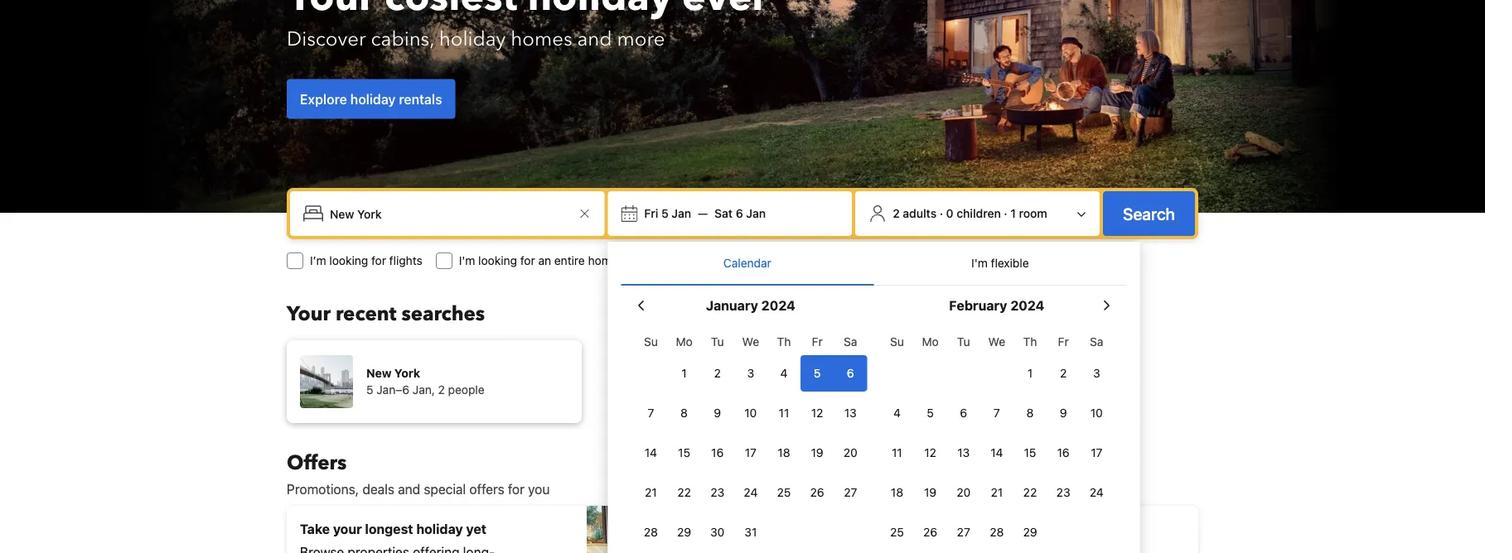 Task type: locate. For each thing, give the bounding box(es) containing it.
27 inside checkbox
[[957, 526, 971, 540]]

20 January 2024 checkbox
[[834, 435, 867, 472]]

2 28 from the left
[[990, 526, 1004, 540]]

10 right '9' option
[[1091, 407, 1103, 420]]

calendar
[[724, 257, 772, 270]]

1 · from the left
[[940, 207, 943, 221]]

11 right 10 option
[[779, 407, 789, 420]]

sa
[[844, 335, 858, 349], [1090, 335, 1104, 349]]

tu up 2 january 2024 "option" on the left bottom
[[711, 335, 724, 349]]

19 inside checkbox
[[811, 446, 824, 460]]

mo up 1 january 2024 "checkbox"
[[676, 335, 693, 349]]

special
[[424, 482, 466, 498]]

i'm for i'm looking for an entire home or apartment
[[459, 254, 475, 268]]

grid
[[634, 326, 867, 551], [881, 326, 1114, 551]]

19 right 18 option
[[924, 486, 937, 500]]

16 right 15 checkbox
[[711, 446, 724, 460]]

9 for 9 january 2024 checkbox
[[714, 407, 721, 420]]

1 horizontal spatial 16
[[1057, 446, 1070, 460]]

1 we from the left
[[742, 335, 759, 349]]

19 right 18 checkbox
[[811, 446, 824, 460]]

1 horizontal spatial 18
[[891, 486, 904, 500]]

1 tu from the left
[[711, 335, 724, 349]]

for inside the offers promotions, deals and special offers for you
[[508, 482, 525, 498]]

i'm looking for an entire home or apartment
[[459, 254, 691, 268]]

23 January 2024 checkbox
[[701, 475, 734, 511]]

12 right "11 february 2024" checkbox
[[925, 446, 937, 460]]

17 January 2024 checkbox
[[734, 435, 768, 472]]

13 inside "option"
[[958, 446, 970, 460]]

29 right 28 february 2024 option
[[1023, 526, 1037, 540]]

6 January 2024 checkbox
[[834, 356, 867, 392]]

we down february 2024
[[989, 335, 1006, 349]]

15 right 14 february 2024 checkbox
[[1024, 446, 1037, 460]]

fr
[[812, 335, 823, 349], [1058, 335, 1069, 349]]

1 22 from the left
[[677, 486, 691, 500]]

1 horizontal spatial 8
[[1027, 407, 1034, 420]]

1 January 2024 checkbox
[[668, 356, 701, 392]]

0 horizontal spatial 23
[[711, 486, 725, 500]]

2 3 from the left
[[1093, 367, 1101, 380]]

1 horizontal spatial sa
[[1090, 335, 1104, 349]]

21
[[645, 486, 657, 500], [991, 486, 1003, 500]]

1 horizontal spatial and
[[577, 26, 612, 53]]

· left 0
[[940, 207, 943, 221]]

30 January 2024 checkbox
[[701, 515, 734, 551]]

21 inside checkbox
[[991, 486, 1003, 500]]

9 February 2024 checkbox
[[1047, 395, 1080, 432]]

fly
[[763, 532, 782, 548]]

1 vertical spatial 12
[[925, 446, 937, 460]]

0 horizontal spatial 12
[[811, 407, 824, 420]]

19 for 19 checkbox
[[811, 446, 824, 460]]

new
[[366, 367, 392, 380]]

5
[[662, 207, 669, 221], [814, 367, 821, 380], [366, 383, 373, 397], [927, 407, 934, 420]]

we
[[742, 335, 759, 349], [989, 335, 1006, 349]]

2 th from the left
[[1023, 335, 1037, 349]]

jan left —
[[672, 207, 691, 221]]

11 January 2024 checkbox
[[768, 395, 801, 432]]

i'm left flexible
[[972, 257, 988, 270]]

1 horizontal spatial 11
[[892, 446, 903, 460]]

4 January 2024 checkbox
[[768, 356, 801, 392]]

23 February 2024 checkbox
[[1047, 475, 1080, 511]]

1 horizontal spatial 17
[[1091, 446, 1103, 460]]

2 su from the left
[[890, 335, 904, 349]]

3
[[747, 367, 755, 380], [1093, 367, 1101, 380]]

18 for 18 option
[[891, 486, 904, 500]]

9
[[714, 407, 721, 420], [1060, 407, 1067, 420]]

1 inside 'option'
[[1028, 367, 1033, 380]]

5 right "fri"
[[662, 207, 669, 221]]

room
[[1019, 207, 1048, 221]]

0 vertical spatial 25
[[777, 486, 791, 500]]

15
[[678, 446, 691, 460], [1024, 446, 1037, 460]]

2 2024 from the left
[[1011, 298, 1045, 314]]

0 horizontal spatial we
[[742, 335, 759, 349]]

19
[[811, 446, 824, 460], [924, 486, 937, 500]]

2 adults · 0 children · 1 room button
[[862, 198, 1093, 230]]

11 February 2024 checkbox
[[881, 435, 914, 472]]

9 right 8 option at the right bottom of page
[[1060, 407, 1067, 420]]

1 vertical spatial 6
[[847, 367, 854, 380]]

0 vertical spatial 19
[[811, 446, 824, 460]]

10 for 10 option
[[745, 407, 757, 420]]

22 for 22 february 2024 option
[[1024, 486, 1037, 500]]

to
[[821, 532, 834, 548]]

Where are you going? field
[[323, 199, 575, 229]]

for left the work
[[799, 254, 813, 268]]

1 horizontal spatial 14
[[991, 446, 1003, 460]]

1 horizontal spatial 23
[[1057, 486, 1071, 500]]

2 looking from the left
[[478, 254, 517, 268]]

18 February 2024 checkbox
[[881, 475, 914, 511]]

2 right the jan,
[[438, 383, 445, 397]]

14 inside checkbox
[[991, 446, 1003, 460]]

9 inside checkbox
[[714, 407, 721, 420]]

0 horizontal spatial i'm
[[459, 254, 475, 268]]

1 horizontal spatial 3
[[1093, 367, 1101, 380]]

13 February 2024 checkbox
[[947, 435, 980, 472]]

22 inside option
[[1024, 486, 1037, 500]]

offers promotions, deals and special offers for you
[[287, 450, 550, 498]]

8 right 7 checkbox
[[1027, 407, 1034, 420]]

sa up 3 option
[[1090, 335, 1104, 349]]

1 mo from the left
[[676, 335, 693, 349]]

1 horizontal spatial 26
[[924, 526, 938, 540]]

16 right 15 february 2024 "checkbox"
[[1057, 446, 1070, 460]]

1 17 from the left
[[745, 446, 757, 460]]

grid for january
[[634, 326, 867, 551]]

20 right the 19 february 2024 option
[[957, 486, 971, 500]]

4
[[781, 367, 788, 380], [894, 407, 901, 420]]

9 right 8 january 2024 option
[[714, 407, 721, 420]]

28 January 2024 checkbox
[[634, 515, 668, 551]]

1 horizontal spatial looking
[[478, 254, 517, 268]]

18 inside option
[[891, 486, 904, 500]]

2 horizontal spatial 1
[[1028, 367, 1033, 380]]

1 9 from the left
[[714, 407, 721, 420]]

3 inside option
[[1093, 367, 1101, 380]]

january 2024
[[706, 298, 796, 314]]

12 February 2024 checkbox
[[914, 435, 947, 472]]

4 left 5 checkbox
[[894, 407, 901, 420]]

18 for 18 checkbox
[[778, 446, 790, 460]]

10 January 2024 checkbox
[[734, 395, 768, 432]]

0 vertical spatial 20
[[844, 446, 858, 460]]

13 for 13 "option"
[[958, 446, 970, 460]]

23 right 22 "checkbox"
[[711, 486, 725, 500]]

0 horizontal spatial 8
[[681, 407, 688, 420]]

2 fr from the left
[[1058, 335, 1069, 349]]

grid for february
[[881, 326, 1114, 551]]

tab list
[[621, 242, 1127, 287]]

1 28 from the left
[[644, 526, 658, 540]]

14 left 15 checkbox
[[645, 446, 657, 460]]

13 right the 12 checkbox
[[845, 407, 857, 420]]

26 right the 25 january 2024 option at the right bottom
[[810, 486, 825, 500]]

7 inside checkbox
[[994, 407, 1000, 420]]

1 vertical spatial 19
[[924, 486, 937, 500]]

3 right 2 january 2024 "option" on the left bottom
[[747, 367, 755, 380]]

3 right 2 february 2024 option
[[1093, 367, 1101, 380]]

15 right 14 option
[[678, 446, 691, 460]]

2 21 from the left
[[991, 486, 1003, 500]]

0 horizontal spatial 2024
[[762, 298, 796, 314]]

for left an
[[520, 254, 535, 268]]

1 left room
[[1011, 207, 1016, 221]]

1 horizontal spatial 27
[[957, 526, 971, 540]]

fr up 5 "cell"
[[812, 335, 823, 349]]

6 right 5 january 2024 option
[[847, 367, 854, 380]]

26 left 27 february 2024 checkbox
[[924, 526, 938, 540]]

su for february
[[890, 335, 904, 349]]

29 February 2024 checkbox
[[1014, 515, 1047, 551]]

· right children
[[1004, 207, 1008, 221]]

mo up 5 checkbox
[[922, 335, 939, 349]]

1 vertical spatial 25
[[890, 526, 904, 540]]

take your longest holiday yet image
[[587, 507, 736, 554]]

deals
[[362, 482, 395, 498]]

1 15 from the left
[[678, 446, 691, 460]]

10
[[745, 407, 757, 420], [1091, 407, 1103, 420]]

2024 down flexible
[[1011, 298, 1045, 314]]

1 7 from the left
[[648, 407, 654, 420]]

0 horizontal spatial 18
[[778, 446, 790, 460]]

16 for 16 option
[[711, 446, 724, 460]]

21 for '21' checkbox
[[991, 486, 1003, 500]]

0 vertical spatial 12
[[811, 407, 824, 420]]

27 inside option
[[844, 486, 857, 500]]

29
[[677, 526, 691, 540], [1023, 526, 1037, 540]]

2 right the 1 february 2024 'option'
[[1060, 367, 1067, 380]]

1 horizontal spatial tu
[[957, 335, 970, 349]]

2 vertical spatial 6
[[960, 407, 967, 420]]

2 right 1 january 2024 "checkbox"
[[714, 367, 721, 380]]

2024
[[762, 298, 796, 314], [1011, 298, 1045, 314]]

1 horizontal spatial 19
[[924, 486, 937, 500]]

6
[[736, 207, 743, 221], [847, 367, 854, 380], [960, 407, 967, 420]]

6 inside checkbox
[[960, 407, 967, 420]]

1 horizontal spatial 21
[[991, 486, 1003, 500]]

24 right '23' checkbox at the bottom of the page
[[744, 486, 758, 500]]

0 horizontal spatial ·
[[940, 207, 943, 221]]

8 for 8 option at the right bottom of page
[[1027, 407, 1034, 420]]

for left flights
[[371, 254, 386, 268]]

holiday
[[439, 26, 506, 53], [350, 91, 396, 107], [416, 522, 463, 538], [914, 532, 960, 548]]

5 down new
[[366, 383, 373, 397]]

i'm inside button
[[972, 257, 988, 270]]

holiday left yet
[[416, 522, 463, 538]]

1 vertical spatial 26
[[924, 526, 938, 540]]

0 vertical spatial 27
[[844, 486, 857, 500]]

1 left 2 january 2024 "option" on the left bottom
[[682, 367, 687, 380]]

for
[[371, 254, 386, 268], [520, 254, 535, 268], [799, 254, 813, 268], [508, 482, 525, 498]]

0 horizontal spatial and
[[398, 482, 420, 498]]

0 horizontal spatial 17
[[745, 446, 757, 460]]

1 th from the left
[[777, 335, 791, 349]]

0 horizontal spatial su
[[644, 335, 658, 349]]

1 horizontal spatial 12
[[925, 446, 937, 460]]

1 left 2 february 2024 option
[[1028, 367, 1033, 380]]

0 horizontal spatial 24
[[744, 486, 758, 500]]

and
[[577, 26, 612, 53], [398, 482, 420, 498]]

20 inside 20 checkbox
[[957, 486, 971, 500]]

1 horizontal spatial 9
[[1060, 407, 1067, 420]]

28 right 27 february 2024 checkbox
[[990, 526, 1004, 540]]

20 inside 20 option
[[844, 446, 858, 460]]

5 February 2024 checkbox
[[914, 395, 947, 432]]

0 horizontal spatial 10
[[745, 407, 757, 420]]

and right deals
[[398, 482, 420, 498]]

18 inside checkbox
[[778, 446, 790, 460]]

29 left 30
[[677, 526, 691, 540]]

23
[[711, 486, 725, 500], [1057, 486, 1071, 500]]

1 horizontal spatial 1
[[1011, 207, 1016, 221]]

i'm for i'm flexible
[[972, 257, 988, 270]]

th
[[777, 335, 791, 349], [1023, 335, 1037, 349]]

2 mo from the left
[[922, 335, 939, 349]]

23 for '23' checkbox at the bottom of the page
[[711, 486, 725, 500]]

19 inside option
[[924, 486, 937, 500]]

1 sa from the left
[[844, 335, 858, 349]]

tu down the february
[[957, 335, 970, 349]]

15 inside checkbox
[[678, 446, 691, 460]]

0 horizontal spatial grid
[[634, 326, 867, 551]]

7 February 2024 checkbox
[[980, 395, 1014, 432]]

0 horizontal spatial mo
[[676, 335, 693, 349]]

0 horizontal spatial 15
[[678, 446, 691, 460]]

1 21 from the left
[[645, 486, 657, 500]]

1 vertical spatial 20
[[957, 486, 971, 500]]

1 horizontal spatial 28
[[990, 526, 1004, 540]]

su for january
[[644, 335, 658, 349]]

14 for 14 february 2024 checkbox
[[991, 446, 1003, 460]]

0 horizontal spatial jan
[[672, 207, 691, 221]]

26
[[810, 486, 825, 500], [924, 526, 938, 540]]

adults
[[903, 207, 937, 221]]

1 horizontal spatial th
[[1023, 335, 1037, 349]]

25 for 25 february 2024 option
[[890, 526, 904, 540]]

8
[[681, 407, 688, 420], [1027, 407, 1034, 420]]

1 horizontal spatial 25
[[890, 526, 904, 540]]

1 29 from the left
[[677, 526, 691, 540]]

2 horizontal spatial 6
[[960, 407, 967, 420]]

6 left 7 checkbox
[[960, 407, 967, 420]]

1 grid from the left
[[634, 326, 867, 551]]

19 January 2024 checkbox
[[801, 435, 834, 472]]

12
[[811, 407, 824, 420], [925, 446, 937, 460]]

1 2024 from the left
[[762, 298, 796, 314]]

1 looking from the left
[[329, 254, 368, 268]]

0 horizontal spatial 4
[[781, 367, 788, 380]]

5 inside 'new york 5 jan–6 jan, 2 people'
[[366, 383, 373, 397]]

8 right 7 january 2024 'option' on the bottom left of the page
[[681, 407, 688, 420]]

26 February 2024 checkbox
[[914, 515, 947, 551]]

5 right 4 january 2024 "checkbox"
[[814, 367, 821, 380]]

28 February 2024 checkbox
[[980, 515, 1014, 551]]

0 horizontal spatial 11
[[779, 407, 789, 420]]

take
[[300, 522, 330, 538]]

2 15 from the left
[[1024, 446, 1037, 460]]

1 vertical spatial 4
[[894, 407, 901, 420]]

we up 3 "option"
[[742, 335, 759, 349]]

1 February 2024 checkbox
[[1014, 356, 1047, 392]]

0 vertical spatial and
[[577, 26, 612, 53]]

17 right 16 checkbox
[[1091, 446, 1103, 460]]

1 vertical spatial 27
[[957, 526, 971, 540]]

13 right 12 option
[[958, 446, 970, 460]]

i'm left travelling
[[727, 254, 743, 268]]

1 horizontal spatial 7
[[994, 407, 1000, 420]]

0 horizontal spatial looking
[[329, 254, 368, 268]]

1 horizontal spatial we
[[989, 335, 1006, 349]]

16
[[711, 446, 724, 460], [1057, 446, 1070, 460]]

0 horizontal spatial 26
[[810, 486, 825, 500]]

0 horizontal spatial fr
[[812, 335, 823, 349]]

1 horizontal spatial 2024
[[1011, 298, 1045, 314]]

2 inside "option"
[[714, 367, 721, 380]]

22 inside "checkbox"
[[677, 486, 691, 500]]

or
[[621, 254, 632, 268]]

7 for 7 january 2024 'option' on the bottom left of the page
[[648, 407, 654, 420]]

0 horizontal spatial 14
[[645, 446, 657, 460]]

0 horizontal spatial tu
[[711, 335, 724, 349]]

tu
[[711, 335, 724, 349], [957, 335, 970, 349]]

7 for 7 checkbox
[[994, 407, 1000, 420]]

0 horizontal spatial 1
[[682, 367, 687, 380]]

2 23 from the left
[[1057, 486, 1071, 500]]

7 January 2024 checkbox
[[634, 395, 668, 432]]

0 horizontal spatial 21
[[645, 486, 657, 500]]

1 vertical spatial 13
[[958, 446, 970, 460]]

apartment
[[635, 254, 691, 268]]

1 horizontal spatial 10
[[1091, 407, 1103, 420]]

4 February 2024 checkbox
[[881, 395, 914, 432]]

20 right 19 checkbox
[[844, 446, 858, 460]]

12 right 11 january 2024 checkbox
[[811, 407, 824, 420]]

2
[[893, 207, 900, 221], [714, 367, 721, 380], [1060, 367, 1067, 380], [438, 383, 445, 397]]

28
[[644, 526, 658, 540], [990, 526, 1004, 540]]

holiday left 'homes'
[[439, 26, 506, 53]]

24 January 2024 checkbox
[[734, 475, 768, 511]]

6 inside option
[[847, 367, 854, 380]]

2024 down i'm travelling for work
[[762, 298, 796, 314]]

0 vertical spatial 6
[[736, 207, 743, 221]]

2 22 from the left
[[1024, 486, 1037, 500]]

3 inside "option"
[[747, 367, 755, 380]]

1 horizontal spatial 13
[[958, 446, 970, 460]]

6 right the sat
[[736, 207, 743, 221]]

11
[[779, 407, 789, 420], [892, 446, 903, 460]]

28 left 29 option
[[644, 526, 658, 540]]

sa for february 2024
[[1090, 335, 1104, 349]]

17 right 16 option
[[745, 446, 757, 460]]

17 for the 17 february 2024 checkbox
[[1091, 446, 1103, 460]]

people
[[448, 383, 485, 397]]

i'm for i'm travelling for work
[[727, 254, 743, 268]]

1 horizontal spatial 20
[[957, 486, 971, 500]]

2 February 2024 checkbox
[[1047, 356, 1080, 392]]

28 for the 28 option
[[644, 526, 658, 540]]

looking right the i'm
[[329, 254, 368, 268]]

1 horizontal spatial mo
[[922, 335, 939, 349]]

7 left 8 january 2024 option
[[648, 407, 654, 420]]

su up '4' option
[[890, 335, 904, 349]]

for for an
[[520, 254, 535, 268]]

27 right 26 checkbox
[[844, 486, 857, 500]]

1 3 from the left
[[747, 367, 755, 380]]

looking for i'm
[[329, 254, 368, 268]]

25 inside the 25 january 2024 option
[[777, 486, 791, 500]]

2 tu from the left
[[957, 335, 970, 349]]

holiday down the 19 february 2024 option
[[914, 532, 960, 548]]

your right to
[[837, 532, 866, 548]]

25 left the 26 february 2024 checkbox
[[890, 526, 904, 540]]

th for january 2024
[[777, 335, 791, 349]]

22 right '21' checkbox
[[1024, 486, 1037, 500]]

i'm looking for flights
[[310, 254, 423, 268]]

5 right '4' option
[[927, 407, 934, 420]]

0 vertical spatial 11
[[779, 407, 789, 420]]

4 inside option
[[894, 407, 901, 420]]

0 horizontal spatial 19
[[811, 446, 824, 460]]

25 inside 25 february 2024 option
[[890, 526, 904, 540]]

0 vertical spatial 4
[[781, 367, 788, 380]]

7
[[648, 407, 654, 420], [994, 407, 1000, 420]]

your
[[287, 301, 331, 328]]

0 vertical spatial 13
[[845, 407, 857, 420]]

2 we from the left
[[989, 335, 1006, 349]]

26 for the 26 february 2024 checkbox
[[924, 526, 938, 540]]

1 horizontal spatial 22
[[1024, 486, 1037, 500]]

21 left 22 "checkbox"
[[645, 486, 657, 500]]

16 inside 16 checkbox
[[1057, 446, 1070, 460]]

1 vertical spatial and
[[398, 482, 420, 498]]

20
[[844, 446, 858, 460], [957, 486, 971, 500]]

looking
[[329, 254, 368, 268], [478, 254, 517, 268]]

2 left adults
[[893, 207, 900, 221]]

search
[[1123, 204, 1175, 223]]

0 horizontal spatial 25
[[777, 486, 791, 500]]

12 inside option
[[925, 446, 937, 460]]

19 for the 19 february 2024 option
[[924, 486, 937, 500]]

i'm travelling for work
[[727, 254, 842, 268]]

2 10 from the left
[[1091, 407, 1103, 420]]

17 February 2024 checkbox
[[1080, 435, 1114, 472]]

25
[[777, 486, 791, 500], [890, 526, 904, 540]]

1 16 from the left
[[711, 446, 724, 460]]

15 inside "checkbox"
[[1024, 446, 1037, 460]]

th up the 1 february 2024 'option'
[[1023, 335, 1037, 349]]

26 for 26 checkbox
[[810, 486, 825, 500]]

·
[[940, 207, 943, 221], [1004, 207, 1008, 221]]

9 for '9' option
[[1060, 407, 1067, 420]]

1 vertical spatial 18
[[891, 486, 904, 500]]

yet
[[466, 522, 487, 538]]

0 horizontal spatial 27
[[844, 486, 857, 500]]

0 horizontal spatial 22
[[677, 486, 691, 500]]

1 for january 2024
[[682, 367, 687, 380]]

you
[[528, 482, 550, 498]]

12 January 2024 checkbox
[[801, 395, 834, 432]]

28 for 28 february 2024 option
[[990, 526, 1004, 540]]

1 fr from the left
[[812, 335, 823, 349]]

21 inside option
[[645, 486, 657, 500]]

1 14 from the left
[[645, 446, 657, 460]]

14 February 2024 checkbox
[[980, 435, 1014, 472]]

20 for 20 option
[[844, 446, 858, 460]]

0 horizontal spatial 28
[[644, 526, 658, 540]]

18 left 19 checkbox
[[778, 446, 790, 460]]

0 horizontal spatial 16
[[711, 446, 724, 460]]

th up 4 january 2024 "checkbox"
[[777, 335, 791, 349]]

i'm
[[459, 254, 475, 268], [727, 254, 743, 268], [972, 257, 988, 270]]

1 su from the left
[[644, 335, 658, 349]]

25 January 2024 checkbox
[[768, 475, 801, 511]]

1 horizontal spatial fr
[[1058, 335, 1069, 349]]

14 right 13 "option"
[[991, 446, 1003, 460]]

and inside the offers promotions, deals and special offers for you
[[398, 482, 420, 498]]

10 right 9 january 2024 checkbox
[[745, 407, 757, 420]]

rentals
[[399, 91, 442, 107]]

for left you
[[508, 482, 525, 498]]

fr up 2 february 2024 option
[[1058, 335, 1069, 349]]

1 for february 2024
[[1028, 367, 1033, 380]]

1 8 from the left
[[681, 407, 688, 420]]

sa up 6 cell
[[844, 335, 858, 349]]

3 for january 2024
[[747, 367, 755, 380]]

24
[[744, 486, 758, 500], [1090, 486, 1104, 500]]

2 8 from the left
[[1027, 407, 1034, 420]]

jan right the sat
[[746, 207, 766, 221]]

18
[[778, 446, 790, 460], [891, 486, 904, 500]]

0 horizontal spatial th
[[777, 335, 791, 349]]

6 for '6 february 2024' checkbox
[[960, 407, 967, 420]]

1 horizontal spatial i'm
[[727, 254, 743, 268]]

17
[[745, 446, 757, 460], [1091, 446, 1103, 460]]

18 left the 19 february 2024 option
[[891, 486, 904, 500]]

11 left 12 option
[[892, 446, 903, 460]]

4 inside "checkbox"
[[781, 367, 788, 380]]

1 10 from the left
[[745, 407, 757, 420]]

21 January 2024 checkbox
[[634, 475, 668, 511]]

4 right 3 "option"
[[781, 367, 788, 380]]

25 right 24 checkbox
[[777, 486, 791, 500]]

1 inside "checkbox"
[[682, 367, 687, 380]]

1 23 from the left
[[711, 486, 725, 500]]

10 February 2024 checkbox
[[1080, 395, 1114, 432]]

2 14 from the left
[[991, 446, 1003, 460]]

7 inside 'option'
[[648, 407, 654, 420]]

22
[[677, 486, 691, 500], [1024, 486, 1037, 500]]

0 vertical spatial 26
[[810, 486, 825, 500]]

7 right '6 february 2024' checkbox
[[994, 407, 1000, 420]]

0 horizontal spatial 29
[[677, 526, 691, 540]]

su up 7 january 2024 'option' on the bottom left of the page
[[644, 335, 658, 349]]

16 inside 16 option
[[711, 446, 724, 460]]

24 right '23' checkbox
[[1090, 486, 1104, 500]]

looking left an
[[478, 254, 517, 268]]

9 inside option
[[1060, 407, 1067, 420]]

home
[[588, 254, 618, 268]]

14 inside option
[[645, 446, 657, 460]]

3 February 2024 checkbox
[[1080, 356, 1114, 392]]

0 horizontal spatial sa
[[844, 335, 858, 349]]

longest
[[365, 522, 413, 538]]

12 inside checkbox
[[811, 407, 824, 420]]

2 16 from the left
[[1057, 446, 1070, 460]]

offers
[[287, 450, 347, 477]]

2 sa from the left
[[1090, 335, 1104, 349]]

22 right 21 january 2024 option
[[677, 486, 691, 500]]

1 horizontal spatial ·
[[1004, 207, 1008, 221]]

sa for january 2024
[[844, 335, 858, 349]]

2 7 from the left
[[994, 407, 1000, 420]]

1 horizontal spatial jan
[[746, 207, 766, 221]]

13 inside checkbox
[[845, 407, 857, 420]]

23 right 22 february 2024 option
[[1057, 486, 1071, 500]]

2 grid from the left
[[881, 326, 1114, 551]]

jan
[[672, 207, 691, 221], [746, 207, 766, 221]]

1 horizontal spatial 4
[[894, 407, 901, 420]]

2 9 from the left
[[1060, 407, 1067, 420]]

children
[[957, 207, 1001, 221]]

and left more
[[577, 26, 612, 53]]

27 right the 26 february 2024 checkbox
[[957, 526, 971, 540]]

1 horizontal spatial grid
[[881, 326, 1114, 551]]

0 horizontal spatial 20
[[844, 446, 858, 460]]

21 right 20 checkbox
[[991, 486, 1003, 500]]

20 for 20 checkbox
[[957, 486, 971, 500]]

13 January 2024 checkbox
[[834, 395, 867, 432]]

27
[[844, 486, 857, 500], [957, 526, 971, 540]]

2 17 from the left
[[1091, 446, 1103, 460]]

your right take
[[333, 522, 362, 538]]

1 horizontal spatial 24
[[1090, 486, 1104, 500]]



Task type: vqa. For each thing, say whether or not it's contained in the screenshot.


Task type: describe. For each thing, give the bounding box(es) containing it.
18 January 2024 checkbox
[[768, 435, 801, 472]]

11 for 11 january 2024 checkbox
[[779, 407, 789, 420]]

5 inside checkbox
[[927, 407, 934, 420]]

recent
[[336, 301, 397, 328]]

tu for january
[[711, 335, 724, 349]]

17 for the 17 january 2024 checkbox
[[745, 446, 757, 460]]

1 jan from the left
[[672, 207, 691, 221]]

16 for 16 checkbox
[[1057, 446, 1070, 460]]

25 February 2024 checkbox
[[881, 515, 914, 551]]

30
[[710, 526, 725, 540]]

2024 for february 2024
[[1011, 298, 1045, 314]]

31
[[745, 526, 757, 540]]

1 horizontal spatial your
[[837, 532, 866, 548]]

1 24 from the left
[[744, 486, 758, 500]]

i'm flexible button
[[874, 242, 1127, 285]]

february 2024
[[949, 298, 1045, 314]]

i'm flexible
[[972, 257, 1029, 270]]

search button
[[1103, 191, 1195, 236]]

2 inside button
[[893, 207, 900, 221]]

31 January 2024 checkbox
[[734, 515, 768, 551]]

new york 5 jan–6 jan, 2 people
[[366, 367, 485, 397]]

2024 for january 2024
[[762, 298, 796, 314]]

jan–6
[[377, 383, 410, 397]]

cabins,
[[371, 26, 434, 53]]

2 29 from the left
[[1023, 526, 1037, 540]]

26 January 2024 checkbox
[[801, 475, 834, 511]]

flights
[[389, 254, 423, 268]]

23 for '23' checkbox
[[1057, 486, 1071, 500]]

15 January 2024 checkbox
[[668, 435, 701, 472]]

promotions,
[[287, 482, 359, 498]]

4 for 4 january 2024 "checkbox"
[[781, 367, 788, 380]]

fri 5 jan button
[[638, 199, 698, 229]]

2 24 from the left
[[1090, 486, 1104, 500]]

22 January 2024 checkbox
[[668, 475, 701, 511]]

14 January 2024 checkbox
[[634, 435, 668, 472]]

more
[[617, 26, 665, 53]]

2 January 2024 checkbox
[[701, 356, 734, 392]]

—
[[698, 207, 708, 221]]

6 February 2024 checkbox
[[947, 395, 980, 432]]

2 inside option
[[1060, 367, 1067, 380]]

mo for february
[[922, 335, 939, 349]]

discover cabins, holiday homes and more
[[287, 26, 665, 53]]

15 for 15 february 2024 "checkbox"
[[1024, 446, 1037, 460]]

fri 5 jan — sat 6 jan
[[644, 207, 766, 221]]

25 for the 25 january 2024 option at the right bottom
[[777, 486, 791, 500]]

15 for 15 checkbox
[[678, 446, 691, 460]]

february
[[949, 298, 1008, 314]]

24 February 2024 checkbox
[[1080, 475, 1114, 511]]

5 cell
[[801, 352, 834, 392]]

19 February 2024 checkbox
[[914, 475, 947, 511]]

4 for '4' option
[[894, 407, 901, 420]]

15 February 2024 checkbox
[[1014, 435, 1047, 472]]

explore holiday rentals link
[[287, 79, 456, 119]]

14 for 14 option
[[645, 446, 657, 460]]

offers
[[470, 482, 505, 498]]

5 inside option
[[814, 367, 821, 380]]

22 February 2024 checkbox
[[1014, 475, 1047, 511]]

12 for 12 option
[[925, 446, 937, 460]]

6 for the 6 january 2024 option
[[847, 367, 854, 380]]

your recent searches
[[287, 301, 485, 328]]

fr for january 2024
[[812, 335, 823, 349]]

fly away to your dream holiday
[[763, 532, 960, 548]]

th for february 2024
[[1023, 335, 1037, 349]]

8 February 2024 checkbox
[[1014, 395, 1047, 432]]

fly away to your dream holiday image
[[1069, 525, 1185, 554]]

york
[[395, 367, 420, 380]]

mo for january
[[676, 335, 693, 349]]

8 for 8 january 2024 option
[[681, 407, 688, 420]]

27 for 27 february 2024 checkbox
[[957, 526, 971, 540]]

3 January 2024 checkbox
[[734, 356, 768, 392]]

fr for february 2024
[[1058, 335, 1069, 349]]

1 inside button
[[1011, 207, 1016, 221]]

january
[[706, 298, 758, 314]]

2 jan from the left
[[746, 207, 766, 221]]

explore
[[300, 91, 347, 107]]

looking for i'm
[[478, 254, 517, 268]]

flexible
[[991, 257, 1029, 270]]

9 January 2024 checkbox
[[701, 395, 734, 432]]

travelling
[[747, 254, 795, 268]]

we for january
[[742, 335, 759, 349]]

8 January 2024 checkbox
[[668, 395, 701, 432]]

0
[[946, 207, 954, 221]]

for for flights
[[371, 254, 386, 268]]

calendar button
[[621, 242, 874, 285]]

3 for february 2024
[[1093, 367, 1101, 380]]

tu for february
[[957, 335, 970, 349]]

explore holiday rentals
[[300, 91, 442, 107]]

homes
[[511, 26, 572, 53]]

an
[[538, 254, 551, 268]]

10 for 10 february 2024 option
[[1091, 407, 1103, 420]]

fri
[[644, 207, 658, 221]]

sat 6 jan button
[[708, 199, 773, 229]]

2 inside 'new york 5 jan–6 jan, 2 people'
[[438, 383, 445, 397]]

entire
[[554, 254, 585, 268]]

27 February 2024 checkbox
[[947, 515, 980, 551]]

13 for 13 checkbox
[[845, 407, 857, 420]]

away
[[785, 532, 818, 548]]

5 January 2024 checkbox
[[801, 356, 834, 392]]

sat
[[715, 207, 733, 221]]

12 for the 12 checkbox
[[811, 407, 824, 420]]

holiday left rentals
[[350, 91, 396, 107]]

take your longest holiday yet
[[300, 522, 487, 538]]

21 for 21 january 2024 option
[[645, 486, 657, 500]]

22 for 22 "checkbox"
[[677, 486, 691, 500]]

discover
[[287, 26, 366, 53]]

16 January 2024 checkbox
[[701, 435, 734, 472]]

work
[[817, 254, 842, 268]]

2 · from the left
[[1004, 207, 1008, 221]]

2 adults · 0 children · 1 room
[[893, 207, 1048, 221]]

21 February 2024 checkbox
[[980, 475, 1014, 511]]

i'm
[[310, 254, 326, 268]]

for for work
[[799, 254, 813, 268]]

11 for "11 february 2024" checkbox
[[892, 446, 903, 460]]

tab list containing calendar
[[621, 242, 1127, 287]]

16 February 2024 checkbox
[[1047, 435, 1080, 472]]

6 cell
[[834, 352, 867, 392]]

jan,
[[413, 383, 435, 397]]

0 horizontal spatial your
[[333, 522, 362, 538]]

dream
[[869, 532, 911, 548]]

27 for 27 january 2024 option
[[844, 486, 857, 500]]

searches
[[402, 301, 485, 328]]

29 January 2024 checkbox
[[668, 515, 701, 551]]

we for february
[[989, 335, 1006, 349]]

20 February 2024 checkbox
[[947, 475, 980, 511]]

27 January 2024 checkbox
[[834, 475, 867, 511]]

0 horizontal spatial 6
[[736, 207, 743, 221]]



